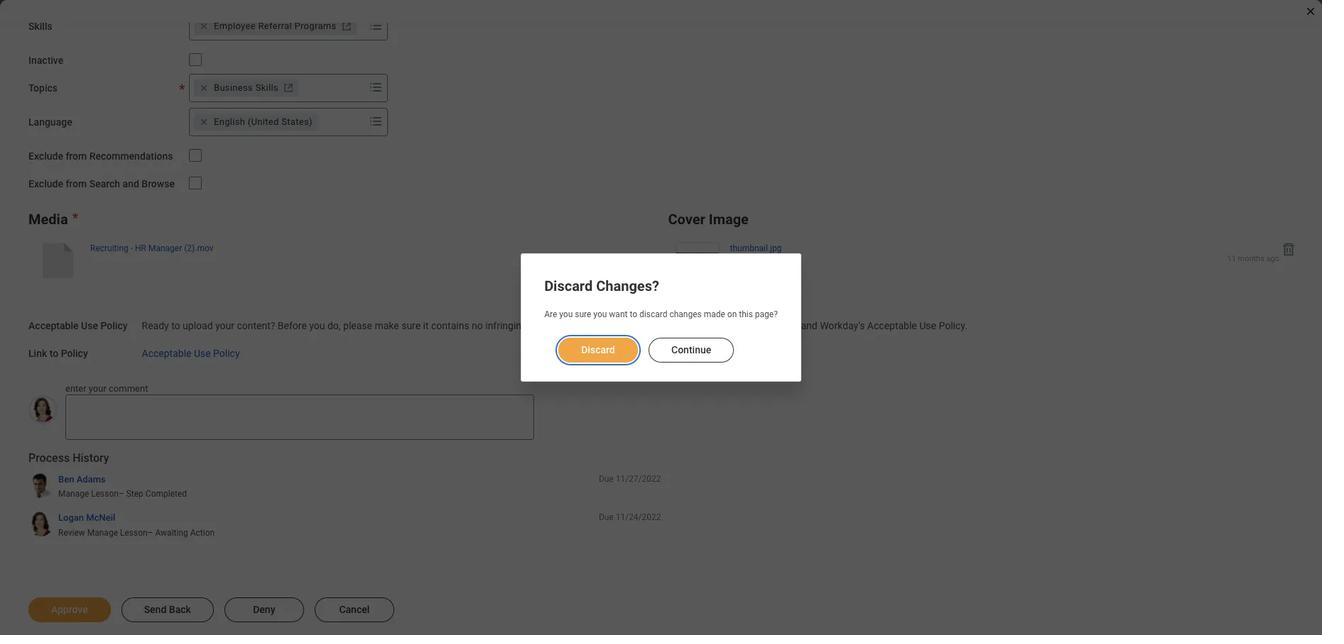 Task type: locate. For each thing, give the bounding box(es) containing it.
discard button
[[559, 338, 638, 363]]

it
[[423, 321, 429, 332], [607, 321, 613, 332]]

programs
[[294, 21, 336, 31]]

with
[[658, 321, 677, 332]]

11
[[1227, 255, 1236, 264]]

skills left ext link image
[[256, 82, 279, 93]]

0 horizontal spatial to
[[50, 348, 58, 360]]

your
[[215, 321, 234, 332], [679, 321, 698, 332], [89, 384, 106, 394]]

that
[[587, 321, 605, 332]]

dialog
[[0, 0, 1322, 636]]

1 horizontal spatial acceptable use policy
[[142, 348, 240, 360]]

you
[[559, 310, 573, 320], [594, 310, 607, 320], [309, 321, 325, 332]]

do,
[[328, 321, 341, 332]]

it left the contains
[[423, 321, 429, 332]]

discard up are
[[544, 278, 593, 295]]

and
[[123, 178, 139, 189], [568, 321, 585, 332], [801, 321, 818, 332]]

2 horizontal spatial and
[[801, 321, 818, 332]]

discard
[[640, 310, 668, 320]]

cover image
[[668, 211, 749, 228]]

2 it from the left
[[607, 321, 613, 332]]

0 vertical spatial –
[[119, 490, 124, 500]]

0 vertical spatial x small image
[[197, 19, 211, 33]]

policy up enter
[[61, 348, 88, 360]]

your right enter
[[89, 384, 106, 394]]

discard
[[544, 278, 593, 295], [581, 344, 615, 356]]

region inside discard changes? dialog
[[544, 327, 778, 364]]

topics
[[28, 82, 58, 94]]

review
[[58, 528, 85, 538]]

policy down content?
[[213, 348, 240, 360]]

x small image for skills
[[197, 19, 211, 33]]

1 horizontal spatial it
[[607, 321, 613, 332]]

skills up inactive
[[28, 21, 52, 32]]

changes?
[[596, 278, 659, 295]]

1 vertical spatial sure
[[402, 321, 421, 332]]

2 x small image from the top
[[197, 115, 211, 129]]

your right the "upload"
[[215, 321, 234, 332]]

(united
[[248, 116, 279, 127]]

region
[[544, 327, 778, 364]]

policy
[[100, 321, 128, 332], [61, 348, 88, 360], [213, 348, 240, 360]]

it right that
[[607, 321, 613, 332]]

1 it from the left
[[423, 321, 429, 332]]

1 horizontal spatial sure
[[575, 310, 591, 320]]

manage down ben
[[58, 490, 89, 500]]

to right ready
[[171, 321, 180, 332]]

skills
[[28, 21, 52, 32], [256, 82, 279, 93]]

1 horizontal spatial –
[[148, 528, 153, 538]]

0 horizontal spatial your
[[89, 384, 106, 394]]

acceptable down ready
[[142, 348, 191, 360]]

to
[[630, 310, 637, 320], [171, 321, 180, 332], [50, 348, 58, 360]]

business skills element
[[214, 82, 279, 94]]

exclude
[[28, 150, 63, 162], [28, 178, 63, 189]]

english (united states) element
[[214, 116, 313, 128]]

x small image
[[197, 19, 211, 33], [197, 115, 211, 129]]

please
[[343, 321, 372, 332]]

– left awaiting
[[148, 528, 153, 538]]

from
[[66, 150, 87, 162], [66, 178, 87, 189]]

on
[[727, 310, 737, 320]]

1 horizontal spatial to
[[171, 321, 180, 332]]

from left search
[[66, 178, 87, 189]]

upload
[[183, 321, 213, 332]]

x small image left english
[[197, 115, 211, 129]]

due
[[599, 474, 614, 484], [599, 513, 614, 523]]

0 horizontal spatial you
[[309, 321, 325, 332]]

1 vertical spatial from
[[66, 178, 87, 189]]

1 prompts image from the top
[[367, 17, 384, 34]]

this
[[739, 310, 753, 320]]

0 vertical spatial sure
[[575, 310, 591, 320]]

2 exclude from the top
[[28, 178, 63, 189]]

2 horizontal spatial your
[[679, 321, 698, 332]]

acceptable up the link to policy on the bottom of the page
[[28, 321, 79, 332]]

2 vertical spatial prompts image
[[367, 113, 384, 130]]

sure up that
[[575, 310, 591, 320]]

exclude for exclude from search and browse
[[28, 178, 63, 189]]

manage lesson – step completed
[[58, 490, 187, 500]]

1 vertical spatial prompts image
[[367, 79, 384, 96]]

employee referral programs element
[[214, 20, 336, 33]]

due for mcneil
[[599, 513, 614, 523]]

english
[[214, 116, 245, 127]]

are you sure you want to discard changes made on this page?
[[544, 310, 778, 320]]

0 horizontal spatial acceptable use policy
[[28, 321, 128, 332]]

to up complies
[[630, 310, 637, 320]]

1 vertical spatial skills
[[256, 82, 279, 93]]

link to policy
[[28, 348, 88, 360]]

1 from from the top
[[66, 150, 87, 162]]

0 vertical spatial manage
[[58, 490, 89, 500]]

1 vertical spatial exclude
[[28, 178, 63, 189]]

– left step
[[119, 490, 124, 500]]

and right search
[[123, 178, 139, 189]]

your down changes
[[679, 321, 698, 332]]

to for ready to upload your content? before you do, please make sure it contains no infringing material and that it complies with your organization's policies and workday's acceptable use policy.
[[171, 321, 180, 332]]

action
[[190, 528, 215, 538]]

0 horizontal spatial acceptable
[[28, 321, 79, 332]]

sure
[[575, 310, 591, 320], [402, 321, 421, 332]]

adams
[[76, 474, 106, 485]]

acceptable use policy up the link to policy on the bottom of the page
[[28, 321, 128, 332]]

1 vertical spatial due
[[599, 513, 614, 523]]

2 vertical spatial to
[[50, 348, 58, 360]]

lesson left awaiting
[[120, 528, 148, 538]]

view image preview image
[[675, 243, 719, 287]]

acceptable use policy down the "upload"
[[142, 348, 240, 360]]

cover
[[668, 211, 705, 228]]

from up exclude from search and browse
[[66, 150, 87, 162]]

cover image region
[[668, 208, 1298, 295]]

1 due from the top
[[599, 474, 614, 484]]

due 11/24/2022
[[599, 513, 661, 523]]

use left policy.
[[920, 321, 937, 332]]

lesson down adams at the bottom left of the page
[[91, 490, 119, 500]]

recommendations
[[89, 150, 173, 162]]

you right are
[[559, 310, 573, 320]]

discard for discard changes?
[[544, 278, 593, 295]]

history
[[73, 452, 109, 466]]

0 horizontal spatial it
[[423, 321, 429, 332]]

–
[[119, 490, 124, 500], [148, 528, 153, 538]]

exclude from recommendations
[[28, 150, 173, 162]]

0 vertical spatial to
[[630, 310, 637, 320]]

manage down mcneil
[[87, 528, 118, 538]]

mcneil
[[86, 513, 115, 524]]

enter your comment text field
[[65, 395, 534, 441]]

1 vertical spatial discard
[[581, 344, 615, 356]]

0 vertical spatial due
[[599, 474, 614, 484]]

region containing discard
[[544, 327, 778, 364]]

discard inside button
[[581, 344, 615, 356]]

exclude up media at the left top of the page
[[28, 178, 63, 189]]

2 horizontal spatial you
[[594, 310, 607, 320]]

you left do,
[[309, 321, 325, 332]]

to right link
[[50, 348, 58, 360]]

discard for discard
[[581, 344, 615, 356]]

0 horizontal spatial lesson
[[91, 490, 119, 500]]

1 vertical spatial x small image
[[197, 115, 211, 129]]

1 exclude from the top
[[28, 150, 63, 162]]

1 horizontal spatial your
[[215, 321, 234, 332]]

lesson
[[91, 490, 119, 500], [120, 528, 148, 538]]

1 vertical spatial to
[[171, 321, 180, 332]]

policy left ready
[[100, 321, 128, 332]]

you up that
[[594, 310, 607, 320]]

sure inside discard changes? dialog
[[575, 310, 591, 320]]

enter your comment
[[65, 384, 148, 394]]

use up the link to policy on the bottom of the page
[[81, 321, 98, 332]]

logan mcneil
[[58, 513, 115, 524]]

acceptable
[[28, 321, 79, 332], [868, 321, 917, 332], [142, 348, 191, 360]]

exclude down language
[[28, 150, 63, 162]]

1 vertical spatial –
[[148, 528, 153, 538]]

discard changes? dialog
[[521, 254, 801, 382]]

0 horizontal spatial sure
[[402, 321, 421, 332]]

to inside acceptable use policy element
[[171, 321, 180, 332]]

and right policies
[[801, 321, 818, 332]]

0 vertical spatial from
[[66, 150, 87, 162]]

employee referral programs, press delete to clear value, ctrl + enter opens in new window. option
[[194, 18, 356, 35]]

due left 11/24/2022 at the bottom
[[599, 513, 614, 523]]

ben
[[58, 474, 74, 485]]

use down the "upload"
[[194, 348, 211, 360]]

completed
[[146, 490, 187, 500]]

0 vertical spatial prompts image
[[367, 17, 384, 34]]

2 horizontal spatial use
[[920, 321, 937, 332]]

content?
[[237, 321, 275, 332]]

0 vertical spatial exclude
[[28, 150, 63, 162]]

2 from from the top
[[66, 178, 87, 189]]

due left 11/27/2022
[[599, 474, 614, 484]]

are
[[544, 310, 557, 320]]

2 due from the top
[[599, 513, 614, 523]]

0 horizontal spatial –
[[119, 490, 124, 500]]

acceptable right workday's
[[868, 321, 917, 332]]

from for search
[[66, 178, 87, 189]]

thumbnail.jpg 11 months ago
[[730, 244, 1280, 264]]

manage
[[58, 490, 89, 500], [87, 528, 118, 538]]

made
[[704, 310, 725, 320]]

to inside discard changes? dialog
[[630, 310, 637, 320]]

0 horizontal spatial policy
[[61, 348, 88, 360]]

0 vertical spatial lesson
[[91, 490, 119, 500]]

1 horizontal spatial use
[[194, 348, 211, 360]]

2 prompts image from the top
[[367, 79, 384, 96]]

x small image inside english (united states), press delete to clear value. option
[[197, 115, 211, 129]]

sure right make
[[402, 321, 421, 332]]

continue button
[[649, 338, 734, 363]]

x small image left employee
[[197, 19, 211, 33]]

and left that
[[568, 321, 585, 332]]

use
[[81, 321, 98, 332], [920, 321, 937, 332], [194, 348, 211, 360]]

11/27/2022
[[616, 474, 661, 484]]

comment
[[109, 384, 148, 394]]

business skills
[[214, 82, 279, 93]]

x small image for language
[[197, 115, 211, 129]]

0 horizontal spatial skills
[[28, 21, 52, 32]]

due for adams
[[599, 474, 614, 484]]

media region
[[28, 208, 654, 287]]

dialog containing media
[[0, 0, 1322, 636]]

prompts image
[[367, 17, 384, 34], [367, 79, 384, 96], [367, 113, 384, 130]]

1 x small image from the top
[[197, 19, 211, 33]]

discard down that
[[581, 344, 615, 356]]

search
[[89, 178, 120, 189]]

0 vertical spatial discard
[[544, 278, 593, 295]]

changes
[[670, 310, 702, 320]]

3 prompts image from the top
[[367, 113, 384, 130]]

2 horizontal spatial to
[[630, 310, 637, 320]]

process history region
[[28, 451, 661, 544]]

1 horizontal spatial skills
[[256, 82, 279, 93]]

1 vertical spatial lesson
[[120, 528, 148, 538]]



Task type: describe. For each thing, give the bounding box(es) containing it.
before
[[278, 321, 307, 332]]

ready to upload your content? before you do, please make sure it contains no infringing material and that it complies with your organization's policies and workday's acceptable use policy.
[[142, 321, 968, 332]]

policies
[[765, 321, 799, 332]]

process history
[[28, 452, 109, 466]]

employee referral programs
[[214, 21, 336, 31]]

ready
[[142, 321, 169, 332]]

continue
[[672, 344, 712, 356]]

acceptable use policy element
[[142, 312, 968, 333]]

english (united states)
[[214, 116, 313, 127]]

make
[[375, 321, 399, 332]]

1 horizontal spatial lesson
[[120, 528, 148, 538]]

0 horizontal spatial and
[[123, 178, 139, 189]]

language
[[28, 116, 72, 128]]

states)
[[282, 116, 313, 127]]

delete image
[[1281, 242, 1297, 257]]

employee's photo (logan mcneil) image
[[28, 396, 58, 425]]

-
[[131, 244, 133, 254]]

ext link image
[[281, 81, 296, 95]]

ext link image
[[339, 19, 354, 33]]

no
[[472, 321, 483, 332]]

2 horizontal spatial acceptable
[[868, 321, 917, 332]]

awaiting
[[155, 528, 188, 538]]

step
[[126, 490, 143, 500]]

0 vertical spatial acceptable use policy
[[28, 321, 128, 332]]

1 horizontal spatial acceptable
[[142, 348, 191, 360]]

1 vertical spatial acceptable use policy
[[142, 348, 240, 360]]

ben adams button
[[58, 474, 106, 486]]

1 horizontal spatial and
[[568, 321, 585, 332]]

sure inside acceptable use policy element
[[402, 321, 421, 332]]

2 horizontal spatial policy
[[213, 348, 240, 360]]

recruiting
[[90, 244, 128, 254]]

ben adams
[[58, 474, 106, 485]]

organization's
[[701, 321, 762, 332]]

logan
[[58, 513, 84, 524]]

thumbnail.jpg
[[730, 244, 782, 254]]

policy.
[[939, 321, 968, 332]]

action bar region
[[0, 584, 1322, 636]]

from for recommendations
[[66, 150, 87, 162]]

contains
[[431, 321, 469, 332]]

image
[[709, 211, 749, 228]]

browse
[[142, 178, 175, 189]]

enter
[[65, 384, 86, 394]]

0 vertical spatial skills
[[28, 21, 52, 32]]

1 horizontal spatial policy
[[100, 321, 128, 332]]

x small image
[[197, 81, 211, 95]]

prompts image for skills
[[367, 17, 384, 34]]

acceptable use policy link
[[142, 345, 240, 360]]

0 horizontal spatial use
[[81, 321, 98, 332]]

complies
[[615, 321, 656, 332]]

link
[[28, 348, 47, 360]]

1 horizontal spatial you
[[559, 310, 573, 320]]

skills inside option
[[256, 82, 279, 93]]

want
[[609, 310, 628, 320]]

to for link to policy
[[50, 348, 58, 360]]

referral
[[258, 21, 292, 31]]

(2).mov
[[184, 244, 214, 254]]

employee
[[214, 21, 256, 31]]

workday's
[[820, 321, 865, 332]]

discard changes?
[[544, 278, 659, 295]]

review manage lesson – awaiting action
[[58, 528, 215, 538]]

exclude for exclude from recommendations
[[28, 150, 63, 162]]

months
[[1238, 255, 1265, 264]]

due 11/27/2022
[[599, 474, 661, 484]]

recruiting - hr manager (2).mov link
[[90, 240, 214, 255]]

close review manage lesson image
[[1305, 6, 1317, 17]]

page?
[[755, 310, 778, 320]]

hr
[[135, 244, 146, 254]]

1 vertical spatial manage
[[87, 528, 118, 538]]

exclude from search and browse
[[28, 178, 175, 189]]

recruiting - hr manager (2).mov
[[90, 244, 214, 254]]

business skills, press delete to clear value, ctrl + enter opens in new window. option
[[194, 79, 298, 96]]

ago
[[1267, 255, 1280, 264]]

inactive
[[28, 55, 63, 66]]

process
[[28, 452, 70, 466]]

prompts image for language
[[367, 113, 384, 130]]

logan mcneil button
[[58, 512, 115, 525]]

11/24/2022
[[616, 513, 661, 523]]

infringing
[[485, 321, 527, 332]]

thumbnail.jpg link
[[730, 240, 782, 255]]

media
[[28, 211, 68, 228]]

material
[[530, 321, 566, 332]]

prompts image for topics
[[367, 79, 384, 96]]

english (united states), press delete to clear value. option
[[194, 114, 318, 131]]

you inside acceptable use policy element
[[309, 321, 325, 332]]

business
[[214, 82, 253, 93]]

manager
[[148, 244, 182, 254]]



Task type: vqa. For each thing, say whether or not it's contained in the screenshot.
top FROM
yes



